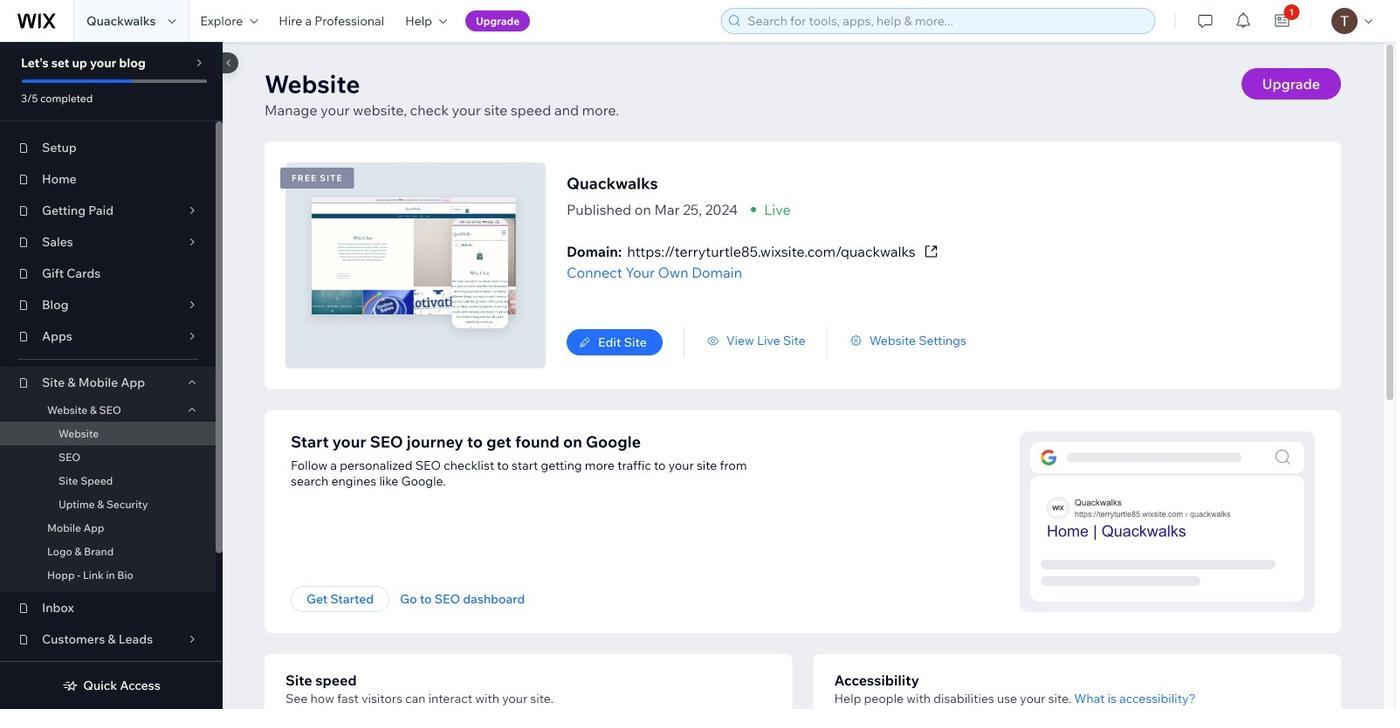 Task type: vqa. For each thing, say whether or not it's contained in the screenshot.
Search for tools, apps, help & more... field
yes



Task type: describe. For each thing, give the bounding box(es) containing it.
sidebar element
[[0, 39, 238, 709]]

Search for tools, apps, help & more... field
[[743, 9, 1150, 33]]



